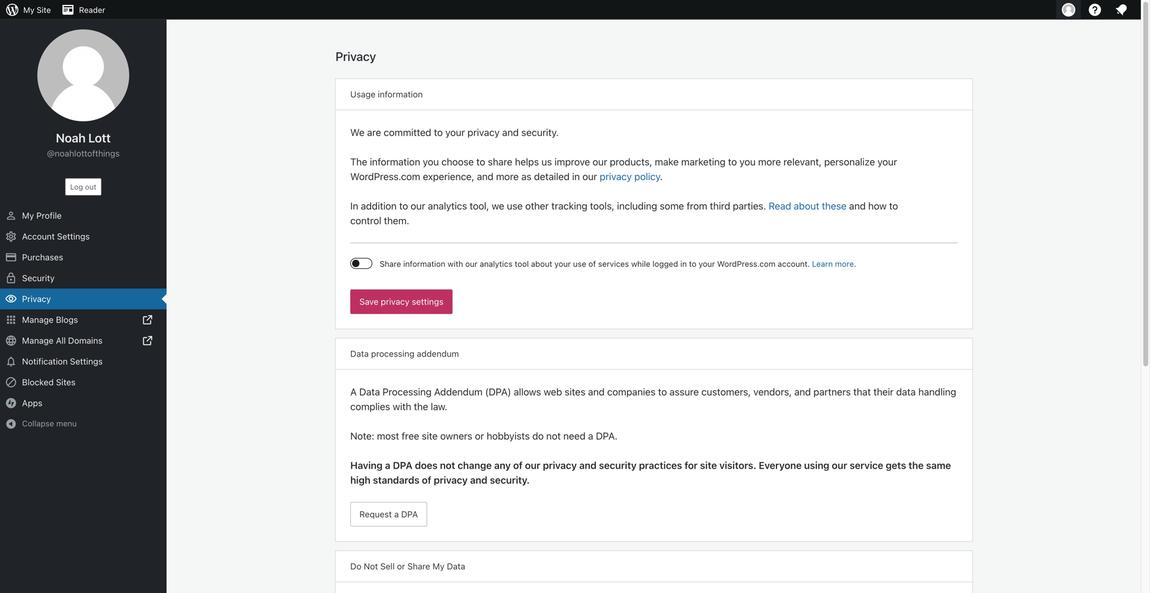 Task type: vqa. For each thing, say whether or not it's contained in the screenshot.
100,000 2
no



Task type: describe. For each thing, give the bounding box(es) containing it.
help image
[[1088, 2, 1103, 17]]

reader link
[[56, 0, 110, 20]]

with inside a data processing addendum (dpa) allows web sites and companies to assure customers, vendors, and partners that their data handling complies with the law.
[[393, 401, 411, 412]]

1 horizontal spatial more
[[758, 156, 781, 168]]

assure
[[670, 386, 699, 398]]

gets
[[886, 459, 907, 471]]

purchases
[[22, 252, 63, 262]]

2 vertical spatial data
[[447, 561, 465, 571]]

0 vertical spatial .
[[660, 171, 663, 182]]

1 vertical spatial about
[[531, 259, 553, 268]]

person image
[[5, 210, 17, 222]]

high
[[350, 474, 371, 486]]

the inside having a dpa does not change any of our privacy and security practices for site visitors. everyone using our service gets the same high standards of privacy and security.
[[909, 459, 924, 471]]

we
[[492, 200, 504, 212]]

information for we are committed to your privacy and security.
[[370, 156, 420, 168]]

share
[[488, 156, 513, 168]]

do not sell or share my data
[[350, 561, 465, 571]]

share inside group
[[380, 259, 401, 268]]

blocked sites link
[[0, 372, 167, 393]]

privacy policy link
[[600, 171, 660, 182]]

2 horizontal spatial a
[[588, 430, 594, 442]]

allows
[[514, 386, 541, 398]]

some
[[660, 200, 684, 212]]

our right using
[[832, 459, 848, 471]]

including
[[617, 200, 657, 212]]

log
[[70, 183, 83, 191]]

standards
[[373, 474, 420, 486]]

privacy down products,
[[600, 171, 632, 182]]

services
[[598, 259, 629, 268]]

my profile image
[[1062, 3, 1076, 17]]

and down change
[[470, 474, 488, 486]]

0 vertical spatial not
[[546, 430, 561, 442]]

notification settings
[[22, 356, 103, 366]]

the inside a data processing addendum (dpa) allows web sites and companies to assure customers, vendors, and partners that their data handling complies with the law.
[[414, 401, 428, 412]]

save privacy settings button
[[350, 289, 453, 314]]

free
[[402, 430, 419, 442]]

products,
[[610, 156, 653, 168]]

privacy inside main content
[[336, 49, 376, 63]]

not
[[364, 561, 378, 571]]

usage information
[[350, 89, 423, 99]]

account settings link
[[0, 226, 167, 247]]

to right logged
[[689, 259, 697, 268]]

save
[[360, 297, 379, 307]]

my site
[[23, 5, 51, 14]]

to right the committed
[[434, 127, 443, 138]]

settings
[[412, 297, 444, 307]]

menu
[[56, 419, 77, 428]]

from
[[687, 200, 708, 212]]

0 vertical spatial about
[[794, 200, 820, 212]]

and up share
[[502, 127, 519, 138]]

manage blogs link
[[0, 309, 167, 330]]

my profile
[[22, 210, 62, 221]]

out
[[85, 183, 96, 191]]

1 horizontal spatial of
[[513, 459, 523, 471]]

our down do
[[525, 459, 541, 471]]

web
[[544, 386, 562, 398]]

2 vertical spatial of
[[422, 474, 431, 486]]

having
[[350, 459, 383, 471]]

to inside and how to control them.
[[890, 200, 898, 212]]

your right tool at the top of page
[[555, 259, 571, 268]]

security
[[599, 459, 637, 471]]

learn
[[812, 259, 833, 268]]

log out button
[[65, 178, 101, 195]]

information for privacy
[[378, 89, 423, 99]]

them.
[[384, 215, 409, 226]]

everyone
[[759, 459, 802, 471]]

to left share
[[477, 156, 485, 168]]

lott
[[88, 130, 111, 145]]

detailed
[[534, 171, 570, 182]]

security link
[[0, 268, 167, 289]]

my for my profile
[[22, 210, 34, 221]]

to up them.
[[399, 200, 408, 212]]

0 vertical spatial data
[[350, 349, 369, 359]]

usage
[[350, 89, 376, 99]]

learn more link
[[812, 259, 854, 268]]

in
[[350, 200, 358, 212]]

1 vertical spatial wordpress.com
[[717, 259, 776, 268]]

tracking
[[552, 200, 588, 212]]

0 vertical spatial or
[[475, 430, 484, 442]]

law.
[[431, 401, 448, 412]]

all
[[56, 335, 66, 346]]

blogs
[[56, 315, 78, 325]]

wordpress.com inside 'the information you choose to share helps us improve our products, make marketing to you more relevant, personalize your wordpress.com experience, and more as detailed in our'
[[350, 171, 420, 182]]

the information you choose to share helps us improve our products, make marketing to you more relevant, personalize your wordpress.com experience, and more as detailed in our
[[350, 156, 897, 182]]

a for having
[[385, 459, 391, 471]]

block image
[[5, 376, 17, 388]]

addendum
[[417, 349, 459, 359]]

third
[[710, 200, 731, 212]]

dpa for having
[[393, 459, 413, 471]]

owners
[[440, 430, 473, 442]]

tool,
[[470, 200, 489, 212]]

2 you from the left
[[740, 156, 756, 168]]

manage all domains link
[[0, 330, 167, 351]]

not inside having a dpa does not change any of our privacy and security practices for site visitors. everyone using our service gets the same high standards of privacy and security.
[[440, 459, 455, 471]]

settings for account settings
[[57, 231, 90, 241]]

your up choose
[[446, 127, 465, 138]]

your inside 'the information you choose to share helps us improve our products, make marketing to you more relevant, personalize your wordpress.com experience, and more as detailed in our'
[[878, 156, 897, 168]]

notification
[[22, 356, 68, 366]]

apps link
[[0, 393, 167, 414]]

sites
[[565, 386, 586, 398]]

manage for manage blogs
[[22, 315, 54, 325]]

(dpa)
[[485, 386, 511, 398]]

dpa for request
[[401, 509, 418, 519]]

while
[[631, 259, 651, 268]]

0 horizontal spatial more
[[496, 171, 519, 182]]

control
[[350, 215, 381, 226]]

addition
[[361, 200, 397, 212]]

having a dpa does not change any of our privacy and security practices for site visitors. everyone using our service gets the same high standards of privacy and security.
[[350, 459, 951, 486]]

visitors.
[[720, 459, 757, 471]]

account
[[22, 231, 55, 241]]

2 vertical spatial more
[[835, 259, 854, 268]]

notification settings link
[[0, 351, 167, 372]]

privacy inside button
[[381, 297, 410, 307]]

my inside the privacy main content
[[433, 561, 445, 571]]

manage your notifications image
[[1114, 2, 1129, 17]]

privacy main content
[[336, 48, 973, 593]]

data processing addendum
[[350, 349, 459, 359]]

our left tool at the top of page
[[465, 259, 478, 268]]

of inside group
[[589, 259, 596, 268]]

a for request
[[394, 509, 399, 519]]

do
[[533, 430, 544, 442]]

companies
[[607, 386, 656, 398]]

same
[[926, 459, 951, 471]]

2 vertical spatial information
[[403, 259, 446, 268]]

account settings
[[22, 231, 90, 241]]

purchases link
[[0, 247, 167, 268]]

1 vertical spatial use
[[573, 259, 586, 268]]

customers,
[[702, 386, 751, 398]]

these
[[822, 200, 847, 212]]

privacy up share
[[468, 127, 500, 138]]

noahlottofthings
[[55, 148, 120, 158]]

collapse menu link
[[0, 414, 167, 434]]

credit_card image
[[5, 251, 17, 263]]

domains
[[68, 335, 103, 346]]

note:
[[350, 430, 375, 442]]

site
[[37, 5, 51, 14]]



Task type: locate. For each thing, give the bounding box(es) containing it.
to inside a data processing addendum (dpa) allows web sites and companies to assure customers, vendors, and partners that their data handling complies with the law.
[[658, 386, 667, 398]]

and left partners
[[795, 386, 811, 398]]

a
[[588, 430, 594, 442], [385, 459, 391, 471], [394, 509, 399, 519]]

my right 'person' image at the top left
[[22, 210, 34, 221]]

to right "how"
[[890, 200, 898, 212]]

1 vertical spatial in
[[681, 259, 687, 268]]

change
[[458, 459, 492, 471]]

wordpress.com left account.
[[717, 259, 776, 268]]

1 horizontal spatial privacy
[[336, 49, 376, 63]]

request a dpa
[[360, 509, 418, 519]]

dpa inside having a dpa does not change any of our privacy and security practices for site visitors. everyone using our service gets the same high standards of privacy and security.
[[393, 459, 413, 471]]

reader
[[79, 5, 105, 14]]

in addition to our analytics tool, we use other tracking tools, including some from third parties. read about these
[[350, 200, 847, 212]]

privacy down security
[[22, 294, 51, 304]]

my left site
[[23, 5, 34, 14]]

request
[[360, 509, 392, 519]]

save privacy settings
[[360, 297, 444, 307]]

data inside a data processing addendum (dpa) allows web sites and companies to assure customers, vendors, and partners that their data handling complies with the law.
[[359, 386, 380, 398]]

privacy right save
[[381, 297, 410, 307]]

of
[[589, 259, 596, 268], [513, 459, 523, 471], [422, 474, 431, 486]]

0 vertical spatial in
[[572, 171, 580, 182]]

0 horizontal spatial site
[[422, 430, 438, 442]]

noah lott image
[[37, 29, 129, 121]]

1 horizontal spatial not
[[546, 430, 561, 442]]

0 horizontal spatial the
[[414, 401, 428, 412]]

1 horizontal spatial the
[[909, 459, 924, 471]]

site
[[422, 430, 438, 442], [700, 459, 717, 471]]

about right tool at the top of page
[[531, 259, 553, 268]]

manage inside the "manage all domains" link
[[22, 335, 54, 346]]

0 horizontal spatial with
[[393, 401, 411, 412]]

complies
[[350, 401, 390, 412]]

0 horizontal spatial use
[[507, 200, 523, 212]]

1 horizontal spatial share
[[408, 561, 430, 571]]

2 horizontal spatial of
[[589, 259, 596, 268]]

other
[[526, 200, 549, 212]]

not right does
[[440, 459, 455, 471]]

security
[[22, 273, 55, 283]]

and inside 'the information you choose to share helps us improve our products, make marketing to you more relevant, personalize your wordpress.com experience, and more as detailed in our'
[[477, 171, 494, 182]]

helps
[[515, 156, 539, 168]]

our down improve
[[583, 171, 597, 182]]

0 horizontal spatial or
[[397, 561, 405, 571]]

lock image
[[5, 272, 17, 284]]

use
[[507, 200, 523, 212], [573, 259, 586, 268]]

0 vertical spatial settings
[[57, 231, 90, 241]]

1 horizontal spatial with
[[448, 259, 463, 268]]

0 horizontal spatial of
[[422, 474, 431, 486]]

group
[[350, 125, 958, 277]]

0 horizontal spatial a
[[385, 459, 391, 471]]

their
[[874, 386, 894, 398]]

use right we
[[507, 200, 523, 212]]

1 horizontal spatial .
[[854, 259, 857, 268]]

in down improve
[[572, 171, 580, 182]]

request a dpa button
[[350, 502, 427, 527]]

1 vertical spatial of
[[513, 459, 523, 471]]

the right gets
[[909, 459, 924, 471]]

share right sell
[[408, 561, 430, 571]]

dpa inside the request a dpa button
[[401, 509, 418, 519]]

do
[[350, 561, 362, 571]]

1 vertical spatial or
[[397, 561, 405, 571]]

my for my site
[[23, 5, 34, 14]]

information down the committed
[[370, 156, 420, 168]]

a inside the request a dpa button
[[394, 509, 399, 519]]

0 vertical spatial privacy
[[336, 49, 376, 63]]

. right learn
[[854, 259, 857, 268]]

1 horizontal spatial site
[[700, 459, 717, 471]]

our right improve
[[593, 156, 607, 168]]

0 vertical spatial a
[[588, 430, 594, 442]]

analytics down experience,
[[428, 200, 467, 212]]

processing
[[383, 386, 432, 398]]

1 vertical spatial security.
[[490, 474, 530, 486]]

privacy up usage
[[336, 49, 376, 63]]

0 vertical spatial wordpress.com
[[350, 171, 420, 182]]

more
[[758, 156, 781, 168], [496, 171, 519, 182], [835, 259, 854, 268]]

security. inside having a dpa does not change any of our privacy and security practices for site visitors. everyone using our service gets the same high standards of privacy and security.
[[490, 474, 530, 486]]

1 horizontal spatial you
[[740, 156, 756, 168]]

the left law.
[[414, 401, 428, 412]]

2 vertical spatial a
[[394, 509, 399, 519]]

your
[[446, 127, 465, 138], [878, 156, 897, 168], [555, 259, 571, 268], [699, 259, 715, 268]]

1 vertical spatial more
[[496, 171, 519, 182]]

of left services
[[589, 259, 596, 268]]

0 horizontal spatial you
[[423, 156, 439, 168]]

1 horizontal spatial about
[[794, 200, 820, 212]]

not
[[546, 430, 561, 442], [440, 459, 455, 471]]

relevant,
[[784, 156, 822, 168]]

1 vertical spatial privacy
[[22, 294, 51, 304]]

. down make
[[660, 171, 663, 182]]

more left relevant,
[[758, 156, 781, 168]]

1 vertical spatial with
[[393, 401, 411, 412]]

as
[[522, 171, 532, 182]]

choose
[[442, 156, 474, 168]]

a data processing addendum (dpa) allows web sites and companies to assure customers, vendors, and partners that their data handling complies with the law.
[[350, 386, 957, 412]]

in right logged
[[681, 259, 687, 268]]

1 vertical spatial share
[[408, 561, 430, 571]]

are
[[367, 127, 381, 138]]

1 vertical spatial my
[[22, 210, 34, 221]]

dpa up standards in the left of the page
[[393, 459, 413, 471]]

a right request
[[394, 509, 399, 519]]

your right logged
[[699, 259, 715, 268]]

1 vertical spatial a
[[385, 459, 391, 471]]

need
[[564, 430, 586, 442]]

vendors,
[[754, 386, 792, 398]]

any
[[494, 459, 511, 471]]

not right do
[[546, 430, 561, 442]]

2 horizontal spatial more
[[835, 259, 854, 268]]

settings down the "my profile" link
[[57, 231, 90, 241]]

share up the save privacy settings
[[380, 259, 401, 268]]

notifications image
[[5, 355, 17, 368]]

in inside 'the information you choose to share helps us improve our products, make marketing to you more relevant, personalize your wordpress.com experience, and more as detailed in our'
[[572, 171, 580, 182]]

your right the personalize
[[878, 156, 897, 168]]

security.
[[522, 127, 559, 138], [490, 474, 530, 486]]

1 vertical spatial manage
[[22, 335, 54, 346]]

collapse menu
[[22, 419, 77, 428]]

information inside 'the information you choose to share helps us improve our products, make marketing to you more relevant, personalize your wordpress.com experience, and more as detailed in our'
[[370, 156, 420, 168]]

language image
[[5, 334, 17, 347]]

noah
[[56, 130, 86, 145]]

more down share
[[496, 171, 519, 182]]

my profile link
[[0, 205, 167, 226]]

0 vertical spatial use
[[507, 200, 523, 212]]

with
[[448, 259, 463, 268], [393, 401, 411, 412]]

information right usage
[[378, 89, 423, 99]]

and right sites
[[588, 386, 605, 398]]

or right sell
[[397, 561, 405, 571]]

1 vertical spatial the
[[909, 459, 924, 471]]

1 horizontal spatial in
[[681, 259, 687, 268]]

0 vertical spatial with
[[448, 259, 463, 268]]

group inside the privacy main content
[[350, 125, 958, 277]]

2 vertical spatial my
[[433, 561, 445, 571]]

0 vertical spatial my
[[23, 5, 34, 14]]

with inside group
[[448, 259, 463, 268]]

use left services
[[573, 259, 586, 268]]

apps
[[22, 398, 42, 408]]

1 vertical spatial information
[[370, 156, 420, 168]]

about right read
[[794, 200, 820, 212]]

1 vertical spatial analytics
[[480, 259, 513, 268]]

and left security
[[579, 459, 597, 471]]

to right marketing
[[728, 156, 737, 168]]

settings for notification settings
[[70, 356, 103, 366]]

1 vertical spatial dpa
[[401, 509, 418, 519]]

privacy down change
[[434, 474, 468, 486]]

security. up us
[[522, 127, 559, 138]]

and left "how"
[[849, 200, 866, 212]]

processing
[[371, 349, 415, 359]]

experience,
[[423, 171, 475, 182]]

0 horizontal spatial privacy
[[22, 294, 51, 304]]

of down does
[[422, 474, 431, 486]]

0 vertical spatial manage
[[22, 315, 54, 325]]

information up settings
[[403, 259, 446, 268]]

you up parties.
[[740, 156, 756, 168]]

privacy down need
[[543, 459, 577, 471]]

0 horizontal spatial in
[[572, 171, 580, 182]]

handling
[[919, 386, 957, 398]]

1 vertical spatial data
[[359, 386, 380, 398]]

site right free
[[422, 430, 438, 442]]

marketing
[[682, 156, 726, 168]]

1 horizontal spatial wordpress.com
[[717, 259, 776, 268]]

and inside and how to control them.
[[849, 200, 866, 212]]

apps image
[[5, 314, 17, 326]]

analytics left tool at the top of page
[[480, 259, 513, 268]]

manage for manage all domains
[[22, 335, 54, 346]]

1 vertical spatial settings
[[70, 356, 103, 366]]

1 vertical spatial not
[[440, 459, 455, 471]]

to
[[434, 127, 443, 138], [477, 156, 485, 168], [728, 156, 737, 168], [399, 200, 408, 212], [890, 200, 898, 212], [689, 259, 697, 268], [658, 386, 667, 398]]

more right learn
[[835, 259, 854, 268]]

visibility image
[[5, 293, 17, 305]]

tools,
[[590, 200, 615, 212]]

group containing we are committed to your privacy and security.
[[350, 125, 958, 277]]

1 vertical spatial site
[[700, 459, 717, 471]]

security. down any at left bottom
[[490, 474, 530, 486]]

we are committed to your privacy and security.
[[350, 127, 559, 138]]

settings inside 'link'
[[57, 231, 90, 241]]

1 horizontal spatial a
[[394, 509, 399, 519]]

analytics for tool
[[480, 259, 513, 268]]

site right for
[[700, 459, 717, 471]]

the
[[414, 401, 428, 412], [909, 459, 924, 471]]

analytics for tool,
[[428, 200, 467, 212]]

log out
[[70, 183, 96, 191]]

to left assure
[[658, 386, 667, 398]]

or right owners
[[475, 430, 484, 442]]

manage blogs
[[22, 315, 78, 325]]

addendum
[[434, 386, 483, 398]]

0 horizontal spatial wordpress.com
[[350, 171, 420, 182]]

site inside having a dpa does not change any of our privacy and security practices for site visitors. everyone using our service gets the same high standards of privacy and security.
[[700, 459, 717, 471]]

0 vertical spatial dpa
[[393, 459, 413, 471]]

0 vertical spatial of
[[589, 259, 596, 268]]

committed
[[384, 127, 431, 138]]

a left dpa.
[[588, 430, 594, 442]]

settings image
[[5, 230, 17, 243]]

1 vertical spatial .
[[854, 259, 857, 268]]

0 horizontal spatial share
[[380, 259, 401, 268]]

us
[[542, 156, 552, 168]]

share
[[380, 259, 401, 268], [408, 561, 430, 571]]

you up experience,
[[423, 156, 439, 168]]

0 vertical spatial site
[[422, 430, 438, 442]]

0 vertical spatial analytics
[[428, 200, 467, 212]]

0 horizontal spatial .
[[660, 171, 663, 182]]

read about these link
[[769, 200, 847, 212]]

1 you from the left
[[423, 156, 439, 168]]

manage all domains
[[22, 335, 103, 346]]

0 vertical spatial share
[[380, 259, 401, 268]]

manage right apps image
[[22, 315, 54, 325]]

and
[[502, 127, 519, 138], [477, 171, 494, 182], [849, 200, 866, 212], [588, 386, 605, 398], [795, 386, 811, 398], [579, 459, 597, 471], [470, 474, 488, 486]]

and down share
[[477, 171, 494, 182]]

manage
[[22, 315, 54, 325], [22, 335, 54, 346]]

settings down "domains"
[[70, 356, 103, 366]]

policy
[[635, 171, 660, 182]]

1 horizontal spatial or
[[475, 430, 484, 442]]

wordpress.com up addition
[[350, 171, 420, 182]]

@
[[47, 148, 55, 158]]

my
[[23, 5, 34, 14], [22, 210, 34, 221], [433, 561, 445, 571]]

0 horizontal spatial not
[[440, 459, 455, 471]]

0 horizontal spatial analytics
[[428, 200, 467, 212]]

partners
[[814, 386, 851, 398]]

1 manage from the top
[[22, 315, 54, 325]]

dpa right request
[[401, 509, 418, 519]]

information
[[378, 89, 423, 99], [370, 156, 420, 168], [403, 259, 446, 268]]

note: most free site owners or hobbyists do not need a dpa.
[[350, 430, 618, 442]]

of right any at left bottom
[[513, 459, 523, 471]]

manage up notification on the left bottom
[[22, 335, 54, 346]]

a inside having a dpa does not change any of our privacy and security practices for site visitors. everyone using our service gets the same high standards of privacy and security.
[[385, 459, 391, 471]]

1 horizontal spatial analytics
[[480, 259, 513, 268]]

0 horizontal spatial about
[[531, 259, 553, 268]]

0 vertical spatial security.
[[522, 127, 559, 138]]

a up standards in the left of the page
[[385, 459, 391, 471]]

0 vertical spatial information
[[378, 89, 423, 99]]

1 horizontal spatial use
[[573, 259, 586, 268]]

my right sell
[[433, 561, 445, 571]]

our right addition
[[411, 200, 425, 212]]

0 vertical spatial the
[[414, 401, 428, 412]]

2 manage from the top
[[22, 335, 54, 346]]

that
[[854, 386, 871, 398]]

privacy policy .
[[600, 171, 663, 182]]

0 vertical spatial more
[[758, 156, 781, 168]]



